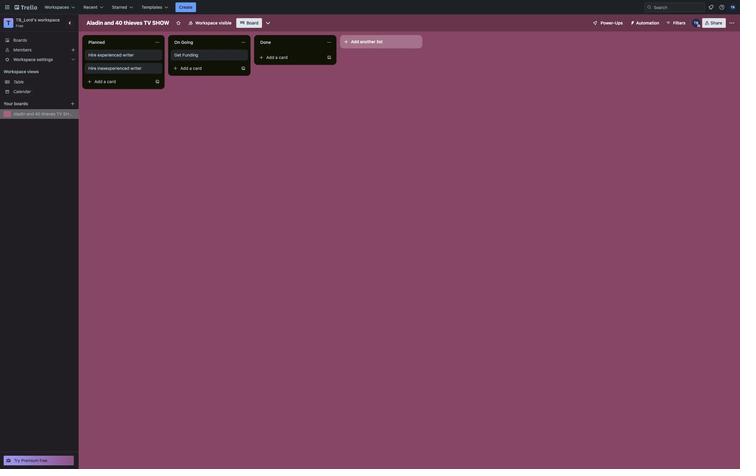 Task type: locate. For each thing, give the bounding box(es) containing it.
create from template… image for on going
[[241, 66, 246, 71]]

0 vertical spatial 40
[[115, 20, 122, 26]]

aladin and 40 thieves tv show down starred dropdown button
[[87, 20, 169, 26]]

workspace up table
[[4, 69, 26, 74]]

40 down the your boards with 1 items element
[[35, 111, 40, 117]]

workspace down members
[[13, 57, 36, 62]]

card down the inexexperienced
[[107, 79, 116, 84]]

and inside text box
[[104, 20, 114, 26]]

writer up hire inexexperienced writer 'link'
[[123, 52, 134, 58]]

0 horizontal spatial add a card
[[94, 79, 116, 84]]

add for planned
[[94, 79, 102, 84]]

1 horizontal spatial 40
[[115, 20, 122, 26]]

add down the inexexperienced
[[94, 79, 102, 84]]

workspace inside button
[[195, 20, 218, 25]]

workspaces button
[[41, 2, 79, 12]]

hire down planned
[[88, 52, 96, 58]]

a
[[275, 55, 278, 60], [190, 66, 192, 71], [104, 79, 106, 84]]

create from template… image
[[327, 55, 332, 60]]

workspace visible button
[[185, 18, 235, 28]]

thieves down starred dropdown button
[[124, 20, 143, 26]]

0 vertical spatial show
[[152, 20, 169, 26]]

inexexperienced
[[98, 66, 129, 71]]

workspace views
[[4, 69, 39, 74]]

2 vertical spatial add a card
[[94, 79, 116, 84]]

0 vertical spatial a
[[275, 55, 278, 60]]

aladin down recent 'popup button'
[[87, 20, 103, 26]]

show down add board icon
[[63, 111, 76, 117]]

1 horizontal spatial add a card button
[[171, 64, 239, 73]]

funding
[[182, 52, 198, 58]]

1 vertical spatial a
[[190, 66, 192, 71]]

1 vertical spatial card
[[193, 66, 202, 71]]

boards
[[14, 101, 28, 106]]

and
[[104, 20, 114, 26], [27, 111, 34, 117]]

workspace for workspace views
[[4, 69, 26, 74]]

0 vertical spatial card
[[279, 55, 288, 60]]

customize views image
[[265, 20, 271, 26]]

share button
[[702, 18, 726, 28]]

0 vertical spatial create from template… image
[[241, 66, 246, 71]]

2 vertical spatial a
[[104, 79, 106, 84]]

add a card button down done text box
[[257, 53, 325, 62]]

workspace
[[195, 20, 218, 25], [13, 57, 36, 62], [4, 69, 26, 74]]

create button
[[176, 2, 196, 12]]

tv down calendar link
[[57, 111, 62, 117]]

recent
[[84, 5, 98, 10]]

2 horizontal spatial a
[[275, 55, 278, 60]]

recent button
[[80, 2, 107, 12]]

40 inside text box
[[115, 20, 122, 26]]

try premium free button
[[4, 456, 74, 466]]

aladin and 40 thieves tv show down the your boards with 1 items element
[[13, 111, 76, 117]]

hire inexexperienced writer
[[88, 66, 142, 71]]

power-ups button
[[589, 18, 627, 28]]

2 hire from the top
[[88, 66, 96, 71]]

hire for hire experienced writer
[[88, 52, 96, 58]]

40
[[115, 20, 122, 26], [35, 111, 40, 117]]

primary element
[[0, 0, 740, 15]]

visible
[[219, 20, 232, 25]]

a down the inexexperienced
[[104, 79, 106, 84]]

2 horizontal spatial add a card button
[[257, 53, 325, 62]]

add for on going
[[180, 66, 188, 71]]

add left another
[[351, 39, 359, 44]]

a for planned
[[104, 79, 106, 84]]

1 vertical spatial tv
[[57, 111, 62, 117]]

add down "done" at the top of the page
[[266, 55, 274, 60]]

0 vertical spatial and
[[104, 20, 114, 26]]

this member is an admin of this board. image
[[698, 25, 700, 27]]

1 horizontal spatial card
[[193, 66, 202, 71]]

0 horizontal spatial card
[[107, 79, 116, 84]]

1 horizontal spatial aladin and 40 thieves tv show
[[87, 20, 169, 26]]

2 horizontal spatial add a card
[[266, 55, 288, 60]]

0 horizontal spatial aladin
[[13, 111, 25, 117]]

1 vertical spatial add a card
[[180, 66, 202, 71]]

workspace for workspace settings
[[13, 57, 36, 62]]

writer
[[123, 52, 134, 58], [130, 66, 142, 71]]

1 hire from the top
[[88, 52, 96, 58]]

add a card down "done" at the top of the page
[[266, 55, 288, 60]]

1 vertical spatial workspace
[[13, 57, 36, 62]]

1 vertical spatial aladin
[[13, 111, 25, 117]]

writer inside the 'hire experienced writer' link
[[123, 52, 134, 58]]

2 horizontal spatial card
[[279, 55, 288, 60]]

hire left the inexexperienced
[[88, 66, 96, 71]]

0 horizontal spatial aladin and 40 thieves tv show
[[13, 111, 76, 117]]

workspace inside popup button
[[13, 57, 36, 62]]

2 vertical spatial add a card button
[[85, 77, 153, 87]]

and down the your boards with 1 items element
[[27, 111, 34, 117]]

thieves down the your boards with 1 items element
[[41, 111, 55, 117]]

0 vertical spatial add a card button
[[257, 53, 325, 62]]

0 vertical spatial hire
[[88, 52, 96, 58]]

tb_lord's
[[16, 17, 37, 22]]

create from template… image
[[241, 66, 246, 71], [155, 79, 160, 84]]

add another list
[[351, 39, 383, 44]]

workspaces
[[44, 5, 69, 10]]

0 vertical spatial thieves
[[124, 20, 143, 26]]

add a card for planned
[[94, 79, 116, 84]]

add a card down funding
[[180, 66, 202, 71]]

0 horizontal spatial add a card button
[[85, 77, 153, 87]]

workspace left visible
[[195, 20, 218, 25]]

hire inside 'link'
[[88, 66, 96, 71]]

power-ups
[[601, 20, 623, 25]]

t link
[[4, 18, 13, 28]]

a down funding
[[190, 66, 192, 71]]

0 horizontal spatial create from template… image
[[155, 79, 160, 84]]

aladin and 40 thieves tv show
[[87, 20, 169, 26], [13, 111, 76, 117]]

boards link
[[0, 35, 79, 45]]

0 horizontal spatial a
[[104, 79, 106, 84]]

card for done
[[279, 55, 288, 60]]

1 horizontal spatial show
[[152, 20, 169, 26]]

1 vertical spatial add a card button
[[171, 64, 239, 73]]

1 vertical spatial and
[[27, 111, 34, 117]]

show down templates dropdown button
[[152, 20, 169, 26]]

thieves
[[124, 20, 143, 26], [41, 111, 55, 117]]

planned
[[88, 40, 105, 45]]

tv
[[144, 20, 151, 26], [57, 111, 62, 117]]

back to home image
[[15, 2, 37, 12]]

workspace settings
[[13, 57, 53, 62]]

40 down starred
[[115, 20, 122, 26]]

1 vertical spatial writer
[[130, 66, 142, 71]]

tyler black (tylerblack44) image
[[730, 4, 737, 11]]

2 vertical spatial card
[[107, 79, 116, 84]]

calendar link
[[13, 89, 75, 95]]

0 vertical spatial add a card
[[266, 55, 288, 60]]

1 horizontal spatial and
[[104, 20, 114, 26]]

add down get funding
[[180, 66, 188, 71]]

1 vertical spatial create from template… image
[[155, 79, 160, 84]]

your boards
[[4, 101, 28, 106]]

and down starred
[[104, 20, 114, 26]]

0 horizontal spatial thieves
[[41, 111, 55, 117]]

card down done text box
[[279, 55, 288, 60]]

add a card button for planned
[[85, 77, 153, 87]]

aladin down boards
[[13, 111, 25, 117]]

premium
[[21, 458, 38, 463]]

add a card button down get funding link
[[171, 64, 239, 73]]

1 horizontal spatial aladin
[[87, 20, 103, 26]]

share
[[711, 20, 723, 25]]

card down funding
[[193, 66, 202, 71]]

add board image
[[70, 101, 75, 106]]

try premium free
[[14, 458, 47, 463]]

1 vertical spatial 40
[[35, 111, 40, 117]]

aladin
[[87, 20, 103, 26], [13, 111, 25, 117]]

writer for hire experienced writer
[[123, 52, 134, 58]]

table link
[[13, 79, 75, 85]]

a down done text box
[[275, 55, 278, 60]]

0 vertical spatial writer
[[123, 52, 134, 58]]

views
[[27, 69, 39, 74]]

add a card button
[[257, 53, 325, 62], [171, 64, 239, 73], [85, 77, 153, 87]]

0 vertical spatial aladin and 40 thieves tv show
[[87, 20, 169, 26]]

card
[[279, 55, 288, 60], [193, 66, 202, 71], [107, 79, 116, 84]]

Planned text field
[[85, 38, 151, 47]]

a for done
[[275, 55, 278, 60]]

2 vertical spatial workspace
[[4, 69, 26, 74]]

workspace for workspace visible
[[195, 20, 218, 25]]

writer inside hire inexexperienced writer 'link'
[[130, 66, 142, 71]]

add a card button down hire inexexperienced writer at the left top of page
[[85, 77, 153, 87]]

add a card for on going
[[180, 66, 202, 71]]

filters button
[[664, 18, 688, 28]]

1 horizontal spatial a
[[190, 66, 192, 71]]

0 vertical spatial tv
[[144, 20, 151, 26]]

0 vertical spatial workspace
[[195, 20, 218, 25]]

tv down templates
[[144, 20, 151, 26]]

hire
[[88, 52, 96, 58], [88, 66, 96, 71]]

Board name text field
[[84, 18, 172, 28]]

free
[[16, 24, 23, 28]]

on going
[[174, 40, 193, 45]]

workspace navigation collapse icon image
[[66, 19, 74, 27]]

aladin inside 'aladin and 40 thieves tv show' text box
[[87, 20, 103, 26]]

add inside button
[[351, 39, 359, 44]]

1 horizontal spatial tv
[[144, 20, 151, 26]]

0 horizontal spatial 40
[[35, 111, 40, 117]]

1 horizontal spatial thieves
[[124, 20, 143, 26]]

hire for hire inexexperienced writer
[[88, 66, 96, 71]]

1 horizontal spatial add a card
[[180, 66, 202, 71]]

add for done
[[266, 55, 274, 60]]

starred button
[[108, 2, 137, 12]]

0 horizontal spatial tv
[[57, 111, 62, 117]]

1 vertical spatial thieves
[[41, 111, 55, 117]]

0 vertical spatial aladin
[[87, 20, 103, 26]]

1 vertical spatial hire
[[88, 66, 96, 71]]

add a card
[[266, 55, 288, 60], [180, 66, 202, 71], [94, 79, 116, 84]]

0 horizontal spatial show
[[63, 111, 76, 117]]

add a card down the inexexperienced
[[94, 79, 116, 84]]

0 notifications image
[[708, 4, 715, 11]]

writer down the 'hire experienced writer' link
[[130, 66, 142, 71]]

1 horizontal spatial create from template… image
[[241, 66, 246, 71]]

free
[[40, 458, 47, 463]]

show
[[152, 20, 169, 26], [63, 111, 76, 117]]

add
[[351, 39, 359, 44], [266, 55, 274, 60], [180, 66, 188, 71], [94, 79, 102, 84]]



Task type: describe. For each thing, give the bounding box(es) containing it.
automation button
[[628, 18, 663, 28]]

boards
[[13, 38, 27, 43]]

workspace settings button
[[0, 55, 79, 64]]

experienced
[[98, 52, 122, 58]]

add a card button for done
[[257, 53, 325, 62]]

done
[[260, 40, 271, 45]]

aladin and 40 thieves tv show inside text box
[[87, 20, 169, 26]]

1 vertical spatial aladin and 40 thieves tv show
[[13, 111, 76, 117]]

list
[[377, 39, 383, 44]]

templates
[[142, 5, 162, 10]]

going
[[181, 40, 193, 45]]

tb_lord's workspace free
[[16, 17, 60, 28]]

hire inexexperienced writer link
[[88, 65, 159, 71]]

filters
[[673, 20, 686, 25]]

your boards with 1 items element
[[4, 100, 61, 107]]

templates button
[[138, 2, 172, 12]]

table
[[13, 79, 24, 84]]

try
[[14, 458, 20, 463]]

Search field
[[652, 3, 705, 12]]

on
[[174, 40, 180, 45]]

hire experienced writer
[[88, 52, 134, 58]]

ups
[[615, 20, 623, 25]]

add another list button
[[340, 35, 423, 48]]

aladin and 40 thieves tv show link
[[13, 111, 76, 117]]

thieves inside text box
[[124, 20, 143, 26]]

tb_lord's workspace link
[[16, 17, 60, 22]]

settings
[[37, 57, 53, 62]]

workspace
[[38, 17, 60, 22]]

starred
[[112, 5, 127, 10]]

show menu image
[[729, 20, 735, 26]]

1 vertical spatial show
[[63, 111, 76, 117]]

sm image
[[628, 18, 636, 27]]

members link
[[0, 45, 79, 55]]

board link
[[236, 18, 262, 28]]

a for on going
[[190, 66, 192, 71]]

star or unstar board image
[[176, 21, 181, 25]]

create
[[179, 5, 193, 10]]

your
[[4, 101, 13, 106]]

Done text field
[[257, 38, 323, 47]]

get
[[174, 52, 181, 58]]

board
[[247, 20, 259, 25]]

tb_lord (tylerblack44) image
[[692, 19, 701, 27]]

card for planned
[[107, 79, 116, 84]]

workspace visible
[[195, 20, 232, 25]]

writer for hire inexexperienced writer
[[130, 66, 142, 71]]

another
[[360, 39, 376, 44]]

calendar
[[13, 89, 31, 94]]

aladin inside aladin and 40 thieves tv show link
[[13, 111, 25, 117]]

search image
[[647, 5, 652, 10]]

tv inside text box
[[144, 20, 151, 26]]

card for on going
[[193, 66, 202, 71]]

power-
[[601, 20, 615, 25]]

get funding link
[[174, 52, 245, 58]]

show inside text box
[[152, 20, 169, 26]]

create from template… image for planned
[[155, 79, 160, 84]]

t
[[7, 19, 10, 26]]

0 horizontal spatial and
[[27, 111, 34, 117]]

On Going text field
[[171, 38, 237, 47]]

add a card for done
[[266, 55, 288, 60]]

automation
[[636, 20, 660, 25]]

members
[[13, 47, 32, 52]]

open information menu image
[[719, 4, 725, 10]]

get funding
[[174, 52, 198, 58]]

add a card button for on going
[[171, 64, 239, 73]]

hire experienced writer link
[[88, 52, 159, 58]]



Task type: vqa. For each thing, say whether or not it's contained in the screenshot.
leftmost save BUTTON
no



